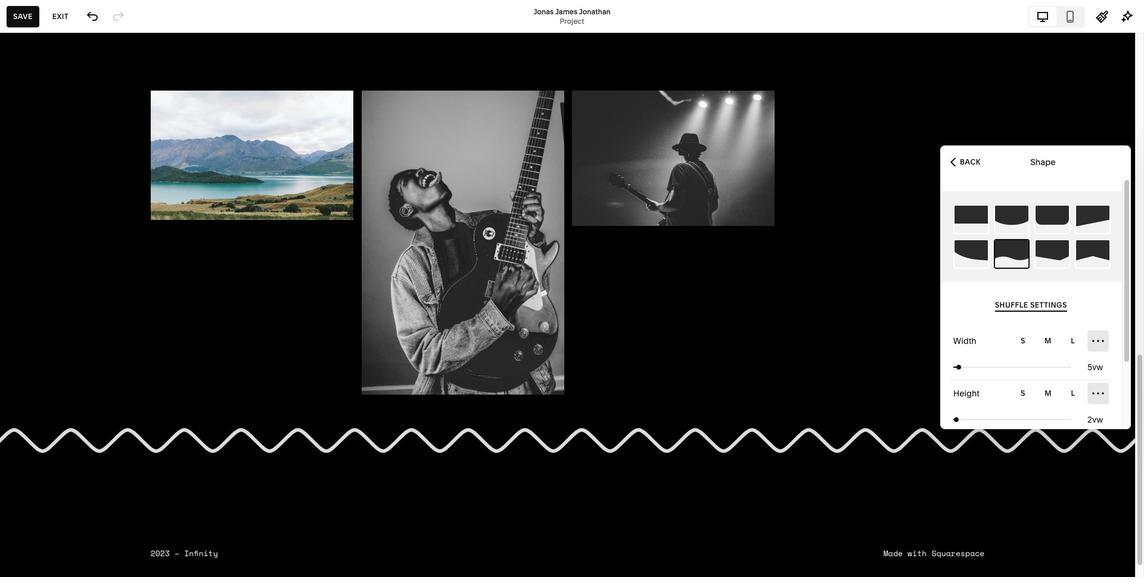 Task type: vqa. For each thing, say whether or not it's contained in the screenshot.
the S related to Height
yes



Task type: describe. For each thing, give the bounding box(es) containing it.
settings
[[1031, 300, 1068, 309]]

l for height
[[1072, 389, 1076, 398]]

height
[[954, 388, 980, 399]]

jonas for jonas james jonathan
[[79, 95, 102, 106]]

website button
[[0, 13, 69, 39]]

shuffle settings
[[996, 300, 1068, 309]]

exit button
[[46, 6, 75, 27]]

jonas james jonathan project
[[534, 7, 611, 25]]

jonathan for jonas james jonathan
[[132, 95, 168, 106]]

save button
[[7, 6, 39, 27]]

l for width
[[1072, 336, 1076, 345]]

jonas for jonas james jonathan project
[[534, 7, 554, 16]]

exit
[[52, 12, 69, 21]]

pointed shape image
[[1077, 240, 1110, 268]]

jonas james jonathan
[[79, 95, 168, 106]]

scalloped shape image
[[955, 240, 988, 268]]

option group for height
[[1013, 383, 1109, 404]]

shuffle
[[996, 300, 1029, 309]]

option group for width
[[1013, 330, 1109, 352]]

shape
[[1031, 156, 1056, 167]]

wavy shape image
[[996, 240, 1029, 268]]

no shape image
[[955, 206, 988, 233]]



Task type: locate. For each thing, give the bounding box(es) containing it.
jonas inside jonas james jonathan project
[[534, 7, 554, 16]]

1 horizontal spatial jonathan
[[579, 7, 611, 16]]

2 m from the top
[[1045, 389, 1052, 398]]

2 option group from the top
[[1013, 383, 1109, 404]]

None text field
[[1088, 361, 1106, 374], [1088, 413, 1106, 426], [1088, 361, 1106, 374], [1088, 413, 1106, 426]]

1 s from the top
[[1021, 336, 1026, 345]]

jonathan
[[579, 7, 611, 16], [132, 95, 168, 106]]

jonas
[[534, 7, 554, 16], [79, 95, 102, 106]]

m for width
[[1045, 336, 1052, 345]]

james
[[555, 7, 578, 16], [104, 95, 130, 106]]

jagged shape image
[[1036, 240, 1070, 268]]

0 vertical spatial jonathan
[[579, 7, 611, 16]]

1 vertical spatial jonas
[[79, 95, 102, 106]]

1 horizontal spatial jonas
[[534, 7, 554, 16]]

0 horizontal spatial james
[[104, 95, 130, 106]]

s right "height"
[[1021, 389, 1026, 398]]

james inside jonas james jonathan project
[[555, 7, 578, 16]]

project
[[560, 16, 585, 25]]

s for height
[[1021, 389, 1026, 398]]

0 horizontal spatial jonathan
[[132, 95, 168, 106]]

1 vertical spatial s
[[1021, 389, 1026, 398]]

0 vertical spatial jonas
[[534, 7, 554, 16]]

1 option group from the top
[[1013, 330, 1109, 352]]

l
[[1072, 336, 1076, 345], [1072, 389, 1076, 398]]

website
[[23, 21, 56, 30]]

m
[[1045, 336, 1052, 345], [1045, 389, 1052, 398]]

None range field
[[954, 354, 1071, 380], [954, 406, 1071, 433], [954, 354, 1071, 380], [954, 406, 1071, 433]]

0 horizontal spatial jonas
[[79, 95, 102, 106]]

1 vertical spatial james
[[104, 95, 130, 106]]

s
[[1021, 336, 1026, 345], [1021, 389, 1026, 398]]

option group
[[1013, 330, 1109, 352], [1013, 383, 1109, 404]]

0 vertical spatial option group
[[1013, 330, 1109, 352]]

s down shuffle settings button
[[1021, 336, 1026, 345]]

s for width
[[1021, 336, 1026, 345]]

james for jonas james jonathan
[[104, 95, 130, 106]]

1 horizontal spatial james
[[555, 7, 578, 16]]

m for height
[[1045, 389, 1052, 398]]

back
[[960, 157, 981, 166]]

1 l from the top
[[1072, 336, 1076, 345]]

2 l from the top
[[1072, 389, 1076, 398]]

width
[[954, 336, 977, 346]]

rounded shape image
[[996, 206, 1029, 233]]

shuffle settings button
[[954, 289, 1109, 321]]

0 vertical spatial s
[[1021, 336, 1026, 345]]

tab list
[[1030, 7, 1084, 26]]

save
[[13, 12, 33, 21]]

0 vertical spatial l
[[1072, 336, 1076, 345]]

1 vertical spatial m
[[1045, 389, 1052, 398]]

1 vertical spatial l
[[1072, 389, 1076, 398]]

jonathan inside jonas james jonathan project
[[579, 7, 611, 16]]

jonathan for jonas james jonathan project
[[579, 7, 611, 16]]

soft corners shape image
[[1036, 206, 1070, 233]]

1 vertical spatial jonathan
[[132, 95, 168, 106]]

james for jonas james jonathan project
[[555, 7, 578, 16]]

2 s from the top
[[1021, 389, 1026, 398]]

1 vertical spatial option group
[[1013, 383, 1109, 404]]

0 vertical spatial m
[[1045, 336, 1052, 345]]

1 m from the top
[[1045, 336, 1052, 345]]

0 vertical spatial james
[[555, 7, 578, 16]]

slanted shape image
[[1077, 206, 1110, 233]]

back button
[[947, 149, 985, 175]]



